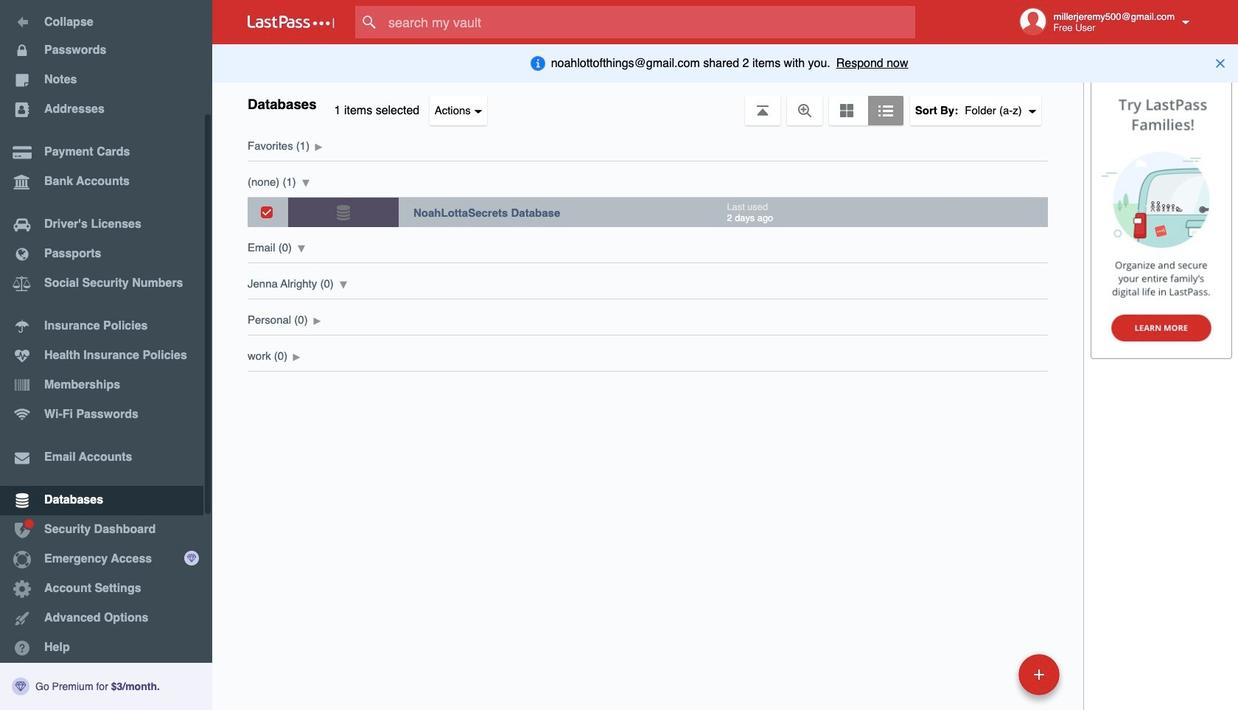 Task type: locate. For each thing, give the bounding box(es) containing it.
vault options navigation
[[212, 81, 1084, 125]]

main navigation navigation
[[0, 0, 212, 710]]

search my vault text field
[[355, 6, 945, 38]]



Task type: describe. For each thing, give the bounding box(es) containing it.
main content main content
[[212, 125, 1084, 372]]

lastpass image
[[248, 15, 335, 29]]

new item image
[[1035, 669, 1045, 679]]

new item navigation
[[1014, 650, 1069, 710]]

Search search field
[[355, 6, 945, 38]]



Task type: vqa. For each thing, say whether or not it's contained in the screenshot.
search search field
yes



